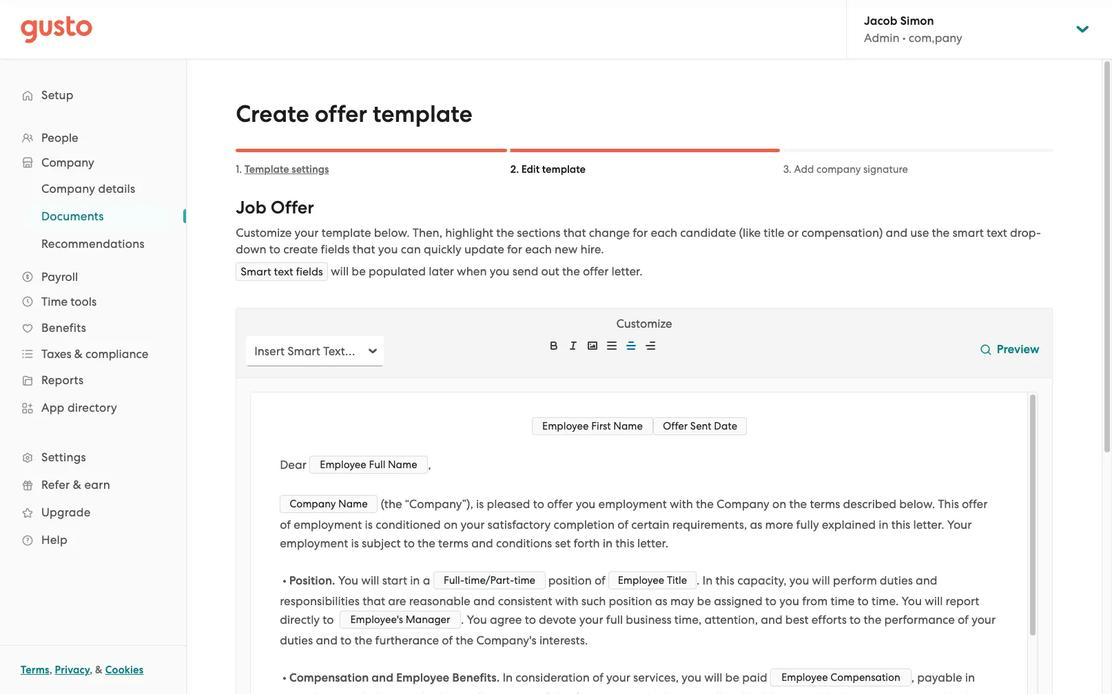 Task type: vqa. For each thing, say whether or not it's contained in the screenshot.
with
yes



Task type: locate. For each thing, give the bounding box(es) containing it.
subject inside the , payable in accordance with the standard payroll practices of the company and subject to all withholdings and deductions as required by law
[[653, 691, 692, 695]]

to up satisfactory
[[533, 498, 544, 512]]

will left populated
[[331, 265, 349, 278]]

of inside the , payable in accordance with the standard payroll practices of the company and subject to all withholdings and deductions as required by law
[[539, 691, 549, 695]]

below. inside customize your template below. then, highlight the sections that change for each candidate (like title or compensation) and use the smart text drop- down to create fields that you can quickly update for each new hire.
[[374, 226, 410, 240]]

smart down down on the top left of page
[[241, 265, 271, 278]]

1 vertical spatial this
[[615, 537, 634, 551]]

1 vertical spatial terms
[[438, 537, 469, 551]]

terms
[[21, 664, 49, 677]]

1 horizontal spatial smart
[[288, 344, 320, 358]]

0 vertical spatial on
[[772, 498, 786, 512]]

your down "company"),
[[461, 518, 485, 532]]

you right services,
[[682, 671, 701, 685]]

0 vertical spatial this
[[891, 518, 910, 532]]

• up the accordance
[[283, 671, 286, 685]]

for
[[633, 226, 648, 240], [507, 243, 522, 256]]

template for your
[[322, 226, 371, 240]]

duties up time.
[[880, 574, 913, 588]]

0 vertical spatial duties
[[880, 574, 913, 588]]

2 horizontal spatial as
[[886, 691, 898, 695]]

&
[[74, 347, 83, 361], [73, 478, 81, 492], [95, 664, 103, 677]]

on up the more
[[772, 498, 786, 512]]

with inside the , payable in accordance with the standard payroll practices of the company and subject to all withholdings and deductions as required by law
[[347, 691, 370, 695]]

1 vertical spatial below.
[[899, 498, 935, 512]]

2 horizontal spatial template
[[542, 163, 586, 176]]

customize
[[236, 226, 292, 240], [616, 317, 672, 330]]

in right payable
[[965, 671, 975, 685]]

. you agree to devote your full business time, attention, and best efforts to the performance of your duties and to the furtherance of the company's interests.
[[280, 613, 999, 647]]

you
[[338, 574, 358, 588], [902, 595, 922, 608], [467, 613, 487, 627]]

will inside • compensation and employee benefits. in consideration of your services, you will be paid
[[704, 671, 722, 685]]

your inside customize your template below. then, highlight the sections that change for each candidate (like title or compensation) and use the smart text drop- down to create fields that you can quickly update for each new hire.
[[295, 226, 319, 240]]

0 horizontal spatial text
[[274, 265, 293, 278]]

1 horizontal spatial you
[[467, 613, 487, 627]]

text down create
[[274, 265, 293, 278]]

as left the more
[[750, 518, 762, 532]]

1 horizontal spatial is
[[365, 518, 373, 532]]

com,pany
[[909, 31, 962, 45]]

as left may
[[655, 595, 667, 608]]

1 vertical spatial fields
[[296, 265, 323, 278]]

2 horizontal spatial with
[[670, 498, 693, 512]]

you up responsibilities
[[338, 574, 358, 588]]

1 horizontal spatial in
[[702, 574, 713, 588]]

cookies
[[105, 664, 144, 677]]

settings
[[292, 163, 329, 176]]

. down reasonable
[[461, 613, 464, 627]]

the right use on the right top of the page
[[932, 226, 950, 240]]

edit
[[521, 163, 540, 176]]

offer
[[271, 197, 314, 218]]

0 horizontal spatial you
[[338, 574, 358, 588]]

0 vertical spatial is
[[476, 498, 484, 512]]

, inside the , payable in accordance with the standard payroll practices of the company and subject to all withholdings and deductions as required by law
[[911, 671, 914, 685]]

with up the requirements,
[[670, 498, 693, 512]]

fields down create
[[296, 265, 323, 278]]

0 horizontal spatial template
[[322, 226, 371, 240]]

will left the start
[[361, 574, 379, 588]]

0 horizontal spatial with
[[347, 691, 370, 695]]

refer & earn
[[41, 478, 110, 492]]

and left employee
[[372, 671, 393, 685]]

you inside the . in this capacity, you will perform duties and responsibilities that are reasonable and consistent with such position as may be assigned to you from time to time. you will report directly to
[[902, 595, 922, 608]]

title
[[764, 226, 785, 240]]

subject inside (the "company"), is pleased to offer you employment with the company on the terms described below. this offer of employment is conditioned on your satisfactory completion of certain requirements, as more fully explained in this letter. your employment is subject to the terms and conditions set forth in this letter.
[[362, 537, 401, 551]]

of inside • compensation and employee benefits. in consideration of your services, you will be paid
[[592, 671, 603, 685]]

full
[[606, 613, 623, 627]]

to inside the , payable in accordance with the standard payroll practices of the company and subject to all withholdings and deductions as required by law
[[695, 691, 706, 695]]

0 horizontal spatial .
[[461, 613, 464, 627]]

2 vertical spatial be
[[725, 671, 739, 685]]

2 horizontal spatial you
[[902, 595, 922, 608]]

1 list from the top
[[0, 125, 186, 554]]

to up compensation
[[340, 634, 352, 647]]

1 vertical spatial you
[[902, 595, 922, 608]]

1 vertical spatial •
[[283, 574, 286, 588]]

2 vertical spatial •
[[283, 671, 286, 685]]

to down time
[[850, 613, 861, 627]]

and down satisfactory
[[471, 537, 493, 551]]

be
[[352, 265, 366, 278], [697, 595, 711, 608], [725, 671, 739, 685]]

and down services,
[[629, 691, 650, 695]]

company down people on the left
[[41, 156, 94, 169]]

your
[[947, 518, 972, 532]]

your inside (the "company"), is pleased to offer you employment with the company on the terms described below. this offer of employment is conditioned on your satisfactory completion of certain requirements, as more fully explained in this letter. your employment is subject to the terms and conditions set forth in this letter.
[[461, 518, 485, 532]]

will inside • position. you will start in a
[[361, 574, 379, 588]]

time tools button
[[14, 289, 172, 314]]

0 vertical spatial •
[[902, 31, 906, 45]]

for up the send
[[507, 243, 522, 256]]

2 horizontal spatial be
[[725, 671, 739, 685]]

performance
[[884, 613, 955, 627]]

on down "company"),
[[444, 518, 458, 532]]

as inside the . in this capacity, you will perform duties and responsibilities that are reasonable and consistent with such position as may be assigned to you from time to time. you will report directly to
[[655, 595, 667, 608]]

, payable in accordance with the standard payroll practices of the company and subject to all withholdings and deductions as required by law
[[280, 671, 991, 695]]

subject down services,
[[653, 691, 692, 695]]

you left the send
[[490, 265, 509, 278]]

you left agree
[[467, 613, 487, 627]]

with down compensation
[[347, 691, 370, 695]]

of down report
[[958, 613, 969, 627]]

2 vertical spatial that
[[363, 595, 385, 608]]

on
[[772, 498, 786, 512], [444, 518, 458, 532]]

populated
[[369, 265, 426, 278]]

1 vertical spatial employment
[[294, 518, 362, 532]]

1 vertical spatial subject
[[653, 691, 692, 695]]

0 horizontal spatial duties
[[280, 634, 313, 647]]

template
[[244, 163, 289, 176]]

subject down conditioned
[[362, 537, 401, 551]]

text left drop- on the top
[[987, 226, 1007, 240]]

• down simon at right top
[[902, 31, 906, 45]]

of up such in the right bottom of the page
[[595, 574, 606, 588]]

that up new in the top of the page
[[563, 226, 586, 240]]

list containing people
[[0, 125, 186, 554]]

be left populated
[[352, 265, 366, 278]]

template settings
[[244, 163, 329, 176]]

highlight
[[445, 226, 493, 240]]

0 vertical spatial fields
[[321, 243, 350, 256]]

1 vertical spatial .
[[461, 613, 464, 627]]

text inside customize your template below. then, highlight the sections that change for each candidate (like title or compensation) and use the smart text drop- down to create fields that you can quickly update for each new hire.
[[987, 226, 1007, 240]]

and up agree
[[473, 595, 495, 608]]

company up documents
[[41, 182, 95, 196]]

2 vertical spatial template
[[322, 226, 371, 240]]

1 vertical spatial text
[[274, 265, 293, 278]]

fully
[[796, 518, 819, 532]]

0 vertical spatial &
[[74, 347, 83, 361]]

this down described
[[891, 518, 910, 532]]

0 horizontal spatial in
[[503, 671, 513, 685]]

your up create
[[295, 226, 319, 240]]

below. inside (the "company"), is pleased to offer you employment with the company on the terms described below. this offer of employment is conditioned on your satisfactory completion of certain requirements, as more fully explained in this letter. your employment is subject to the terms and conditions set forth in this letter.
[[899, 498, 935, 512]]

described
[[843, 498, 896, 512]]

1 horizontal spatial subject
[[653, 691, 692, 695]]

0 horizontal spatial on
[[444, 518, 458, 532]]

1 vertical spatial each
[[525, 243, 552, 256]]

as left "required"
[[886, 691, 898, 695]]

of
[[280, 518, 291, 532], [617, 518, 628, 532], [595, 574, 606, 588], [958, 613, 969, 627], [442, 634, 453, 647], [592, 671, 603, 685], [539, 691, 549, 695]]

2 list from the top
[[0, 175, 186, 258]]

1 vertical spatial position
[[609, 595, 652, 608]]

in left the a
[[410, 574, 420, 588]]

app directory
[[41, 401, 117, 415]]

0 vertical spatial you
[[338, 574, 358, 588]]

company
[[816, 163, 861, 176]]

, up "required"
[[911, 671, 914, 685]]

duties
[[880, 574, 913, 588], [280, 634, 313, 647]]

1 horizontal spatial on
[[772, 498, 786, 512]]

1 horizontal spatial template
[[373, 100, 472, 128]]

and inside (the "company"), is pleased to offer you employment with the company on the terms described below. this offer of employment is conditioned on your satisfactory completion of certain requirements, as more fully explained in this letter. your employment is subject to the terms and conditions set forth in this letter.
[[471, 537, 493, 551]]

0 horizontal spatial customize
[[236, 226, 292, 240]]

home image
[[21, 16, 92, 43]]

below. up can
[[374, 226, 410, 240]]

directly
[[280, 613, 320, 627]]

1 horizontal spatial each
[[651, 226, 677, 240]]

0 horizontal spatial below.
[[374, 226, 410, 240]]

this up assigned
[[715, 574, 734, 588]]

1 horizontal spatial below.
[[899, 498, 935, 512]]

letter. down this
[[913, 518, 944, 532]]

change
[[589, 226, 630, 240]]

template
[[373, 100, 472, 128], [542, 163, 586, 176], [322, 226, 371, 240]]

list
[[0, 125, 186, 554], [0, 175, 186, 258]]

,
[[428, 459, 431, 472], [49, 664, 52, 677], [90, 664, 93, 677], [911, 671, 914, 685]]

. in this capacity, you will perform duties and responsibilities that are reasonable and consistent with such position as may be assigned to you from time to time. you will report directly to
[[280, 574, 982, 627]]

taxes & compliance
[[41, 347, 148, 361]]

1 horizontal spatial duties
[[880, 574, 913, 588]]

earn
[[84, 478, 110, 492]]

letter. down the certain
[[637, 537, 668, 551]]

2 vertical spatial as
[[886, 691, 898, 695]]

the
[[496, 226, 514, 240], [932, 226, 950, 240], [562, 265, 580, 278], [696, 498, 714, 512], [789, 498, 807, 512], [418, 537, 435, 551], [864, 613, 881, 627], [354, 634, 372, 647], [456, 634, 473, 647], [373, 691, 391, 695], [552, 691, 570, 695]]

1 vertical spatial on
[[444, 518, 458, 532]]

this down the certain
[[615, 537, 634, 551]]

directory
[[67, 401, 117, 415]]

be inside the . in this capacity, you will perform duties and responsibilities that are reasonable and consistent with such position as may be assigned to you from time to time. you will report directly to
[[697, 595, 711, 608]]

. up time, in the right of the page
[[697, 574, 700, 588]]

payroll
[[41, 270, 78, 284]]

to right down on the top left of page
[[269, 243, 280, 256]]

of right consideration
[[592, 671, 603, 685]]

company details
[[41, 182, 135, 196]]

& right taxes
[[74, 347, 83, 361]]

0 vertical spatial customize
[[236, 226, 292, 240]]

smart text fields will be populated later when you send out the offer letter.
[[241, 265, 643, 278]]

fields right create
[[321, 243, 350, 256]]

smart inside smart text fields will be populated later when you send out the offer letter.
[[241, 265, 271, 278]]

1 vertical spatial for
[[507, 243, 522, 256]]

"company"),
[[405, 498, 473, 512]]

0 horizontal spatial be
[[352, 265, 366, 278]]

0 horizontal spatial for
[[507, 243, 522, 256]]

services,
[[633, 671, 679, 685]]

template settings link
[[244, 163, 329, 176]]

be right may
[[697, 595, 711, 608]]

1 vertical spatial as
[[655, 595, 667, 608]]

compensation)
[[802, 226, 883, 240]]

0 vertical spatial employment
[[598, 498, 667, 512]]

simon
[[900, 14, 934, 28]]

text…
[[323, 344, 355, 358]]

help link
[[14, 528, 172, 553]]

0 vertical spatial .
[[697, 574, 700, 588]]

your left services,
[[606, 671, 630, 685]]

offer
[[315, 100, 367, 128], [583, 265, 609, 278], [547, 498, 573, 512], [962, 498, 988, 512]]

& left cookies
[[95, 664, 103, 677]]

people
[[41, 131, 78, 145]]

0 horizontal spatial as
[[655, 595, 667, 608]]

with inside (the "company"), is pleased to offer you employment with the company on the terms described below. this offer of employment is conditioned on your satisfactory completion of certain requirements, as more fully explained in this letter. your employment is subject to the terms and conditions set forth in this letter.
[[670, 498, 693, 512]]

of down consideration
[[539, 691, 549, 695]]

1 horizontal spatial customize
[[616, 317, 672, 330]]

position up full
[[609, 595, 652, 608]]

0 vertical spatial position
[[548, 574, 592, 588]]

company inside dropdown button
[[41, 156, 94, 169]]

company inside the , payable in accordance with the standard payroll practices of the company and subject to all withholdings and deductions as required by law
[[573, 691, 626, 695]]

or
[[787, 226, 799, 240]]

each left candidate
[[651, 226, 677, 240]]

fields inside smart text fields will be populated later when you send out the offer letter.
[[296, 265, 323, 278]]

your
[[295, 226, 319, 240], [461, 518, 485, 532], [579, 613, 603, 627], [972, 613, 996, 627], [606, 671, 630, 685]]

smart right insert at the left of the page
[[288, 344, 320, 358]]

payroll
[[446, 691, 484, 695]]

2 vertical spatial is
[[351, 537, 359, 551]]

0 vertical spatial template
[[373, 100, 472, 128]]

to down consistent
[[525, 613, 536, 627]]

2 vertical spatial with
[[347, 691, 370, 695]]

conditions
[[496, 537, 552, 551]]

from
[[802, 595, 828, 608]]

2 vertical spatial employment
[[280, 537, 348, 551]]

position inside the . in this capacity, you will perform duties and responsibilities that are reasonable and consistent with such position as may be assigned to you from time to time. you will report directly to
[[609, 595, 652, 608]]

position
[[548, 574, 592, 588], [609, 595, 652, 608]]

. for in
[[697, 574, 700, 588]]

1 vertical spatial with
[[555, 595, 578, 608]]

responsibilities
[[280, 595, 360, 608]]

2 vertical spatial you
[[467, 613, 487, 627]]

be left paid on the bottom
[[725, 671, 739, 685]]

duties inside . you agree to devote your full business time, attention, and best efforts to the performance of your duties and to the furtherance of the company's interests.
[[280, 634, 313, 647]]

1 horizontal spatial text
[[987, 226, 1007, 240]]

. inside . you agree to devote your full business time, attention, and best efforts to the performance of your duties and to the furtherance of the company's interests.
[[461, 613, 464, 627]]

consistent
[[498, 595, 552, 608]]

0 vertical spatial for
[[633, 226, 648, 240]]

2 vertical spatial this
[[715, 574, 734, 588]]

that up populated
[[353, 243, 375, 256]]

terms up fully
[[810, 498, 840, 512]]

• left position.
[[283, 574, 286, 588]]

0 horizontal spatial each
[[525, 243, 552, 256]]

best
[[785, 613, 809, 627]]

module__icon___go7vc image
[[980, 345, 991, 356]]

recommendations link
[[25, 232, 172, 256]]

1 vertical spatial template
[[542, 163, 586, 176]]

1 vertical spatial &
[[73, 478, 81, 492]]

to down capacity,
[[765, 595, 777, 608]]

customize inside customize your template below. then, highlight the sections that change for each candidate (like title or compensation) and use the smart text drop- down to create fields that you can quickly update for each new hire.
[[236, 226, 292, 240]]

create
[[283, 243, 318, 256]]

you inside (the "company"), is pleased to offer you employment with the company on the terms described below. this offer of employment is conditioned on your satisfactory completion of certain requirements, as more fully explained in this letter. your employment is subject to the terms and conditions set forth in this letter.
[[576, 498, 596, 512]]

1 vertical spatial in
[[503, 671, 513, 685]]

is up • position. you will start in a
[[351, 537, 359, 551]]

& inside dropdown button
[[74, 347, 83, 361]]

1 horizontal spatial as
[[750, 518, 762, 532]]

•
[[902, 31, 906, 45], [283, 574, 286, 588], [283, 671, 286, 685]]

business
[[626, 613, 672, 627]]

for right change on the top of the page
[[633, 226, 648, 240]]

1 vertical spatial customize
[[616, 317, 672, 330]]

1 vertical spatial be
[[697, 595, 711, 608]]

payable
[[917, 671, 962, 685]]

app directory link
[[14, 395, 172, 420]]

0 vertical spatial text
[[987, 226, 1007, 240]]

0 vertical spatial smart
[[241, 265, 271, 278]]

upgrade link
[[14, 500, 172, 525]]

with inside the . in this capacity, you will perform duties and responsibilities that are reasonable and consistent with such position as may be assigned to you from time to time. you will report directly to
[[555, 595, 578, 608]]

each down the sections
[[525, 243, 552, 256]]

time
[[831, 595, 855, 608]]

below. left this
[[899, 498, 935, 512]]

duties down directly
[[280, 634, 313, 647]]

1 horizontal spatial terms
[[810, 498, 840, 512]]

paid
[[742, 671, 767, 685]]

subject
[[362, 537, 401, 551], [653, 691, 692, 695]]

satisfactory
[[488, 518, 551, 532]]

1 vertical spatial duties
[[280, 634, 313, 647]]

0 horizontal spatial this
[[615, 537, 634, 551]]

template inside customize your template below. then, highlight the sections that change for each candidate (like title or compensation) and use the smart text drop- down to create fields that you can quickly update for each new hire.
[[322, 226, 371, 240]]

with up devote
[[555, 595, 578, 608]]

company down consideration
[[573, 691, 626, 695]]

1 horizontal spatial be
[[697, 595, 711, 608]]

2 vertical spatial &
[[95, 664, 103, 677]]

1 horizontal spatial with
[[555, 595, 578, 608]]

• for benefits.
[[283, 671, 286, 685]]

that left 'are'
[[363, 595, 385, 608]]

0 vertical spatial below.
[[374, 226, 410, 240]]

company up the requirements,
[[717, 498, 769, 512]]

terms , privacy , & cookies
[[21, 664, 144, 677]]

0 vertical spatial subject
[[362, 537, 401, 551]]

2 horizontal spatial this
[[891, 518, 910, 532]]

a
[[423, 574, 430, 588]]

1 horizontal spatial this
[[715, 574, 734, 588]]

in up practices
[[503, 671, 513, 685]]

1 horizontal spatial .
[[697, 574, 700, 588]]

certain
[[631, 518, 669, 532]]

report
[[946, 595, 979, 608]]

as inside (the "company"), is pleased to offer you employment with the company on the terms described below. this offer of employment is conditioned on your satisfactory completion of certain requirements, as more fully explained in this letter. your employment is subject to the terms and conditions set forth in this letter.
[[750, 518, 762, 532]]

gusto navigation element
[[0, 59, 186, 576]]

recommendations
[[41, 237, 145, 251]]

terms
[[810, 498, 840, 512], [438, 537, 469, 551]]

0 horizontal spatial subject
[[362, 537, 401, 551]]

0 vertical spatial be
[[352, 265, 366, 278]]

. inside the . in this capacity, you will perform duties and responsibilities that are reasonable and consistent with such position as may be assigned to you from time to time. you will report directly to
[[697, 574, 700, 588]]

1 vertical spatial letter.
[[913, 518, 944, 532]]



Task type: describe. For each thing, give the bounding box(es) containing it.
as inside the , payable in accordance with the standard payroll practices of the company and subject to all withholdings and deductions as required by law
[[886, 691, 898, 695]]

0 vertical spatial that
[[563, 226, 586, 240]]

of down reasonable
[[442, 634, 453, 647]]

will up from
[[812, 574, 830, 588]]

duties inside the . in this capacity, you will perform duties and responsibilities that are reasonable and consistent with such position as may be assigned to you from time to time. you will report directly to
[[880, 574, 913, 588]]

preview
[[997, 342, 1040, 357]]

privacy
[[55, 664, 90, 677]]

benefits.
[[452, 671, 500, 685]]

standard
[[394, 691, 443, 695]]

0 horizontal spatial is
[[351, 537, 359, 551]]

the down conditioned
[[418, 537, 435, 551]]

, left cookies
[[90, 664, 93, 677]]

accordance
[[280, 691, 344, 695]]

taxes
[[41, 347, 71, 361]]

then,
[[412, 226, 442, 240]]

employee
[[396, 671, 449, 685]]

the left furtherance
[[354, 634, 372, 647]]

& for earn
[[73, 478, 81, 492]]

will up 'performance'
[[925, 595, 943, 608]]

you inside . you agree to devote your full business time, attention, and best efforts to the performance of your duties and to the furtherance of the company's interests.
[[467, 613, 487, 627]]

the up fully
[[789, 498, 807, 512]]

are
[[388, 595, 406, 608]]

the down time.
[[864, 613, 881, 627]]

by
[[950, 691, 963, 695]]

the left standard
[[373, 691, 391, 695]]

• inside jacob simon admin • com,pany
[[902, 31, 906, 45]]

of left the certain
[[617, 518, 628, 532]]

reasonable
[[409, 595, 470, 608]]

insert smart text…
[[254, 344, 355, 358]]

1 vertical spatial that
[[353, 243, 375, 256]]

you up best
[[779, 595, 799, 608]]

company's
[[476, 634, 537, 647]]

• compensation and employee benefits. in consideration of your services, you will be paid
[[280, 671, 770, 685]]

(the
[[381, 498, 402, 512]]

customize for customize your template below. then, highlight the sections that change for each candidate (like title or compensation) and use the smart text drop- down to create fields that you can quickly update for each new hire.
[[236, 226, 292, 240]]

text inside smart text fields will be populated later when you send out the offer letter.
[[274, 265, 293, 278]]

& for compliance
[[74, 347, 83, 361]]

benefits link
[[14, 316, 172, 340]]

app
[[41, 401, 64, 415]]

in inside • position. you will start in a
[[410, 574, 420, 588]]

create offer template
[[236, 100, 472, 128]]

explained
[[822, 518, 876, 532]]

2 vertical spatial letter.
[[637, 537, 668, 551]]

, left the privacy link
[[49, 664, 52, 677]]

withholdings
[[725, 691, 795, 695]]

create
[[236, 100, 309, 128]]

of down dear
[[280, 518, 291, 532]]

completion
[[554, 518, 615, 532]]

job
[[236, 197, 266, 218]]

interests.
[[539, 634, 588, 647]]

0 horizontal spatial position
[[548, 574, 592, 588]]

drop-
[[1010, 226, 1041, 240]]

jacob simon admin • com,pany
[[864, 14, 962, 45]]

(like
[[739, 226, 761, 240]]

time tools
[[41, 295, 97, 309]]

company inside (the "company"), is pleased to offer you employment with the company on the terms described below. this offer of employment is conditioned on your satisfactory completion of certain requirements, as more fully explained in this letter. your employment is subject to the terms and conditions set forth in this letter.
[[717, 498, 769, 512]]

refer
[[41, 478, 70, 492]]

out
[[541, 265, 559, 278]]

in inside the . in this capacity, you will perform duties and responsibilities that are reasonable and consistent with such position as may be assigned to you from time to time. you will report directly to
[[702, 574, 713, 588]]

company details link
[[25, 176, 172, 201]]

compensation
[[289, 671, 369, 685]]

and left best
[[761, 613, 782, 627]]

furtherance
[[375, 634, 439, 647]]

this inside the . in this capacity, you will perform duties and responsibilities that are reasonable and consistent with such position as may be assigned to you from time to time. you will report directly to
[[715, 574, 734, 588]]

quickly
[[424, 243, 462, 256]]

people button
[[14, 125, 172, 150]]

assigned
[[714, 595, 762, 608]]

and left deductions on the right bottom
[[798, 691, 820, 695]]

candidate
[[680, 226, 736, 240]]

may
[[670, 595, 694, 608]]

offer up "completion"
[[547, 498, 573, 512]]

you inside • position. you will start in a
[[338, 574, 358, 588]]

offer up your
[[962, 498, 988, 512]]

0 horizontal spatial terms
[[438, 537, 469, 551]]

admin
[[864, 31, 900, 45]]

in right "forth"
[[603, 537, 613, 551]]

the up update
[[496, 226, 514, 240]]

insert
[[254, 344, 285, 358]]

smart
[[952, 226, 984, 240]]

reports link
[[14, 368, 172, 393]]

and up 'performance'
[[916, 574, 937, 588]]

position.
[[289, 574, 335, 588]]

preview button
[[975, 332, 1045, 370]]

devote
[[539, 613, 576, 627]]

that inside the . in this capacity, you will perform duties and responsibilities that are reasonable and consistent with such position as may be assigned to you from time to time. you will report directly to
[[363, 595, 385, 608]]

benefits
[[41, 321, 86, 335]]

compliance
[[86, 347, 148, 361]]

new
[[555, 243, 578, 256]]

you inside customize your template below. then, highlight the sections that change for each candidate (like title or compensation) and use the smart text drop- down to create fields that you can quickly update for each new hire.
[[378, 243, 398, 256]]

offer up settings on the left
[[315, 100, 367, 128]]

be inside • compensation and employee benefits. in consideration of your services, you will be paid
[[725, 671, 739, 685]]

1 horizontal spatial for
[[633, 226, 648, 240]]

, up "company"),
[[428, 459, 431, 472]]

forth
[[574, 537, 600, 551]]

when
[[457, 265, 487, 278]]

efforts
[[812, 613, 847, 627]]

1 vertical spatial is
[[365, 518, 373, 532]]

setup link
[[14, 83, 172, 107]]

you up from
[[789, 574, 809, 588]]

position of
[[545, 574, 608, 588]]

to inside customize your template below. then, highlight the sections that change for each candidate (like title or compensation) and use the smart text drop- down to create fields that you can quickly update for each new hire.
[[269, 243, 280, 256]]

deductions
[[822, 691, 883, 695]]

practices
[[487, 691, 536, 695]]

dear
[[280, 459, 309, 472]]

. for you
[[461, 613, 464, 627]]

all
[[709, 691, 722, 695]]

documents
[[41, 209, 104, 223]]

to down conditioned
[[404, 537, 415, 551]]

in inside the , payable in accordance with the standard payroll practices of the company and subject to all withholdings and deductions as required by law
[[965, 671, 975, 685]]

start
[[382, 574, 407, 588]]

in down described
[[879, 518, 889, 532]]

requirements,
[[672, 518, 747, 532]]

tools
[[70, 295, 97, 309]]

customize your template below. then, highlight the sections that change for each candidate (like title or compensation) and use the smart text drop- down to create fields that you can quickly update for each new hire.
[[236, 226, 1041, 256]]

sections
[[517, 226, 561, 240]]

hire.
[[581, 243, 604, 256]]

send
[[512, 265, 538, 278]]

and inside customize your template below. then, highlight the sections that change for each candidate (like title or compensation) and use the smart text drop- down to create fields that you can quickly update for each new hire.
[[886, 226, 908, 240]]

in inside • compensation and employee benefits. in consideration of your services, you will be paid
[[503, 671, 513, 685]]

• for start
[[283, 574, 286, 588]]

you inside • compensation and employee benefits. in consideration of your services, you will be paid
[[682, 671, 701, 685]]

the up the requirements,
[[696, 498, 714, 512]]

your down report
[[972, 613, 996, 627]]

template for offer
[[373, 100, 472, 128]]

payroll button
[[14, 265, 172, 289]]

the right out
[[562, 265, 580, 278]]

0 vertical spatial letter.
[[612, 265, 643, 278]]

time,
[[674, 613, 702, 627]]

fields inside customize your template below. then, highlight the sections that change for each candidate (like title or compensation) and use the smart text drop- down to create fields that you can quickly update for each new hire.
[[321, 243, 350, 256]]

edit template
[[521, 163, 586, 176]]

documents link
[[25, 204, 172, 229]]

later
[[429, 265, 454, 278]]

time.
[[872, 595, 899, 608]]

agree
[[490, 613, 522, 627]]

2 horizontal spatial is
[[476, 498, 484, 512]]

reports
[[41, 373, 84, 387]]

your down such in the right bottom of the page
[[579, 613, 603, 627]]

to down responsibilities
[[323, 613, 334, 627]]

settings
[[41, 451, 86, 464]]

0 vertical spatial terms
[[810, 498, 840, 512]]

list containing company details
[[0, 175, 186, 258]]

0 vertical spatial each
[[651, 226, 677, 240]]

the up benefits.
[[456, 634, 473, 647]]

the down consideration
[[552, 691, 570, 695]]

and down directly
[[316, 634, 338, 647]]

to right time
[[858, 595, 869, 608]]

details
[[98, 182, 135, 196]]

set
[[555, 537, 571, 551]]

more
[[765, 518, 793, 532]]

add
[[794, 163, 814, 176]]

offer down hire.
[[583, 265, 609, 278]]

update
[[464, 243, 504, 256]]

customize for customize
[[616, 317, 672, 330]]

your inside • compensation and employee benefits. in consideration of your services, you will be paid
[[606, 671, 630, 685]]

such
[[581, 595, 606, 608]]



